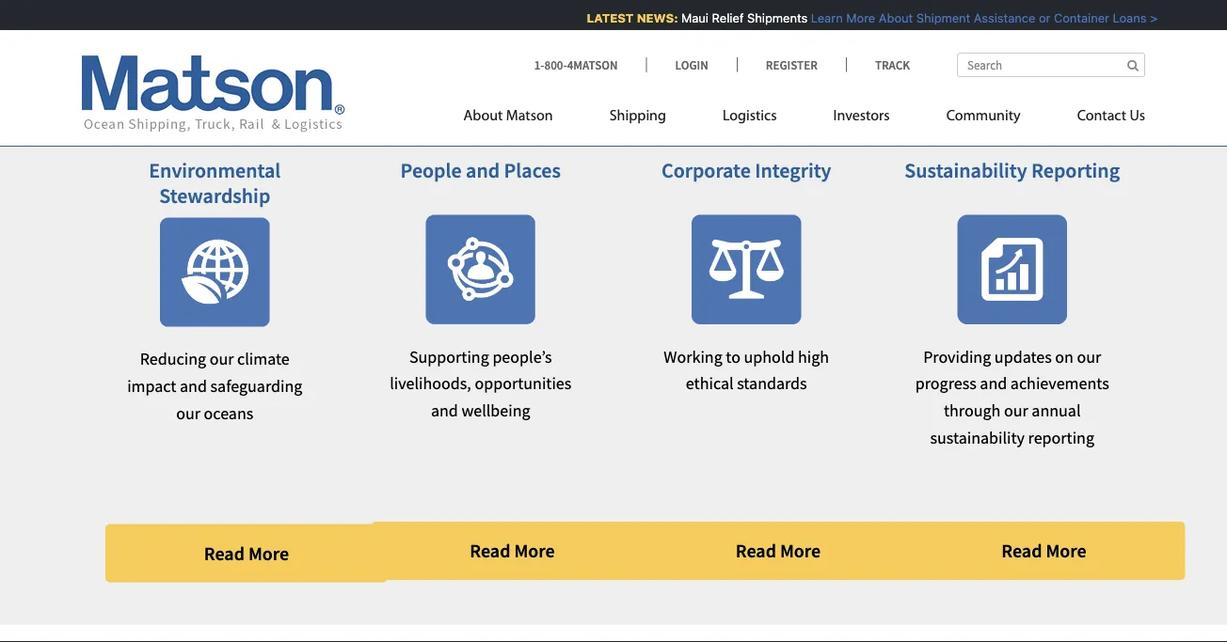 Task type: describe. For each thing, give the bounding box(es) containing it.
livelihoods,
[[390, 373, 471, 394]]

reporting
[[1032, 158, 1120, 184]]

our down login
[[684, 88, 709, 110]]

the down associated
[[154, 116, 177, 137]]

and down relief
[[703, 34, 730, 55]]

being
[[435, 34, 475, 55]]

and inside supporting people's livelihoods, opportunities and wellbeing
[[431, 400, 458, 422]]

ethical
[[686, 373, 734, 394]]

sustainability inside providing updates on our progress and achievements through our annual sustainability reporting
[[930, 428, 1025, 449]]

2 vertical spatial with
[[161, 88, 192, 110]]

progress
[[916, 373, 977, 394]]

integrity.
[[82, 61, 145, 83]]

design
[[859, 88, 905, 110]]

corporate
[[662, 158, 751, 184]]

register
[[766, 57, 818, 72]]

operating
[[908, 34, 976, 55]]

the down change
[[832, 88, 855, 110]]

more for sustainability reporting
[[1046, 540, 1087, 563]]

state-
[[991, 88, 1031, 110]]

reducing our climate impact and safeguarding our oceans
[[127, 349, 302, 424]]

impact
[[127, 376, 176, 397]]

providing
[[923, 346, 991, 367]]

stewardship
[[159, 183, 270, 208]]

positive
[[769, 61, 825, 83]]

built
[[964, 7, 997, 28]]

sustainability inside over our long history, we have served as an essential lifeline to island and remote economies throughout the pacific. we have built a reputation for our deep commitment to environmental stewardship, being a trusted and reliable employer and community partner, and operating our business with integrity. in keeping with that tradition, we are working collaboratively in our industry to promote positive change and mitigate environmental impacts associated with our business operations. and we are investing in sustainability across our company – from the design of our new, state-of-the-art vessels to the modernization of shoreside operations to the continuing education of our people.
[[537, 88, 632, 110]]

deep
[[82, 34, 118, 55]]

–
[[783, 88, 791, 110]]

history,
[[181, 7, 234, 28]]

we
[[901, 7, 923, 28]]

and up track
[[877, 34, 904, 55]]

climate
[[237, 349, 290, 370]]

uphold
[[744, 346, 795, 367]]

learn more about shipment assistance or container loans > link
[[807, 11, 1154, 25]]

to down 'history,'
[[216, 34, 231, 55]]

about matson
[[464, 109, 553, 124]]

environmental stewardship
[[149, 158, 281, 208]]

to up trusted
[[507, 7, 522, 28]]

providing updates on our progress and achievements through our annual sustainability reporting
[[916, 346, 1109, 449]]

shipping
[[610, 109, 666, 124]]

1 horizontal spatial we
[[361, 61, 382, 83]]

0 vertical spatial with
[[1072, 34, 1104, 55]]

0 horizontal spatial a
[[478, 34, 487, 55]]

over our long history, we have served as an essential lifeline to island and remote economies throughout the pacific. we have built a reputation for our deep commitment to environmental stewardship, being a trusted and reliable employer and community partner, and operating our business with integrity. in keeping with that tradition, we are working collaboratively in our industry to promote positive change and mitigate environmental impacts associated with our business operations. and we are investing in sustainability across our company – from the design of our new, state-of-the-art vessels to the modernization of shoreside operations to the continuing education of our people.
[[82, 7, 1139, 137]]

vessels
[[82, 116, 132, 137]]

working
[[411, 61, 469, 83]]

essential
[[389, 7, 452, 28]]

report icon image
[[958, 215, 1067, 325]]

working to uphold high ethical standards
[[664, 346, 829, 394]]

reputation
[[1012, 7, 1087, 28]]

promote
[[705, 61, 766, 83]]

tradition,
[[292, 61, 358, 83]]

our down mitigate
[[926, 88, 951, 110]]

community link
[[918, 99, 1049, 138]]

read for reporting
[[1002, 540, 1042, 563]]

change
[[829, 61, 880, 83]]

2 have from the left
[[927, 7, 961, 28]]

stewardship,
[[342, 34, 432, 55]]

1 have from the left
[[261, 7, 295, 28]]

investors link
[[805, 99, 918, 138]]

to down the employer
[[687, 61, 701, 83]]

latest news: maui relief shipments learn more about shipment assistance or container loans >
[[583, 11, 1154, 25]]

an
[[368, 7, 386, 28]]

read more for stewardship
[[204, 542, 289, 566]]

loans
[[1109, 11, 1143, 25]]

across
[[635, 88, 681, 110]]

integrity
[[755, 158, 832, 184]]

our down keeping
[[195, 88, 220, 110]]

2 horizontal spatial we
[[403, 88, 424, 110]]

1 vertical spatial environmental
[[976, 61, 1080, 83]]

mitigate
[[914, 61, 973, 83]]

our left long on the top of the page
[[119, 7, 143, 28]]

1-800-4matson link
[[534, 57, 646, 72]]

standards
[[737, 373, 807, 394]]

and up the 800- at the top of page
[[545, 34, 572, 55]]

oceans
[[204, 403, 253, 424]]

and inside reducing our climate impact and safeguarding our oceans
[[180, 376, 207, 397]]

2 horizontal spatial of
[[909, 88, 923, 110]]

company
[[712, 88, 780, 110]]

in
[[148, 61, 162, 83]]

logistics link
[[695, 99, 805, 138]]

top menu navigation
[[464, 99, 1145, 138]]

annual
[[1032, 400, 1081, 422]]

and up design
[[883, 61, 911, 83]]

people.
[[701, 116, 754, 137]]

for
[[1090, 7, 1110, 28]]

and up reliable
[[571, 7, 598, 28]]

more for corporate integrity
[[780, 540, 821, 563]]

the down investing
[[475, 116, 498, 137]]

continuing
[[502, 116, 578, 137]]

learn
[[807, 11, 839, 25]]

reliable
[[575, 34, 628, 55]]

contact us link
[[1049, 99, 1145, 138]]

our left oceans
[[176, 403, 200, 424]]

more for environmental stewardship
[[248, 542, 289, 566]]

and left places
[[466, 158, 500, 184]]

read for stewardship
[[204, 542, 245, 566]]

island
[[525, 7, 568, 28]]

supporting people's livelihoods, opportunities and wellbeing
[[390, 346, 572, 422]]

0 vertical spatial are
[[385, 61, 408, 83]]

reporting
[[1028, 428, 1095, 449]]

our left annual
[[1004, 400, 1028, 422]]

read more link for and
[[371, 522, 654, 581]]

community
[[733, 34, 814, 55]]

investors
[[833, 109, 890, 124]]



Task type: vqa. For each thing, say whether or not it's contained in the screenshot.
the bottommost A
yes



Task type: locate. For each thing, give the bounding box(es) containing it.
1 horizontal spatial environmental
[[976, 61, 1080, 83]]

over
[[82, 7, 115, 28]]

and down livelihoods,
[[431, 400, 458, 422]]

with
[[1072, 34, 1104, 55], [225, 61, 256, 83], [161, 88, 192, 110]]

more for people and places
[[514, 540, 555, 563]]

and inside providing updates on our progress and achievements through our annual sustainability reporting
[[980, 373, 1007, 394]]

through
[[944, 400, 1001, 422]]

employer
[[632, 34, 699, 55]]

0 vertical spatial business
[[1007, 34, 1069, 55]]

1 horizontal spatial have
[[927, 7, 961, 28]]

trusted
[[490, 34, 541, 55]]

read more for integrity
[[736, 540, 821, 563]]

that
[[260, 61, 289, 83]]

to down associated
[[136, 116, 150, 137]]

1 vertical spatial about
[[464, 109, 503, 124]]

0 vertical spatial in
[[580, 61, 593, 83]]

about up track
[[875, 11, 909, 25]]

environmental up of-
[[976, 61, 1080, 83]]

login
[[675, 57, 709, 72]]

read more link for integrity
[[637, 522, 920, 581]]

login link
[[646, 57, 737, 72]]

investing
[[453, 88, 517, 110]]

pacific.
[[848, 7, 898, 28]]

read more for reporting
[[1002, 540, 1087, 563]]

have up the operating
[[927, 7, 961, 28]]

we up 'and'
[[361, 61, 382, 83]]

Search search field
[[957, 53, 1145, 77]]

1 vertical spatial a
[[478, 34, 487, 55]]

>
[[1146, 11, 1154, 25]]

modernization
[[180, 116, 284, 137]]

associated
[[82, 88, 157, 110]]

and up through
[[980, 373, 1007, 394]]

0 horizontal spatial in
[[521, 88, 534, 110]]

industry
[[624, 61, 683, 83]]

our down reliable
[[597, 61, 621, 83]]

about left matson
[[464, 109, 503, 124]]

1-800-4matson
[[534, 57, 618, 72]]

in down reliable
[[580, 61, 593, 83]]

on
[[1055, 346, 1074, 367]]

assistance
[[970, 11, 1032, 25]]

with down container
[[1072, 34, 1104, 55]]

education
[[581, 116, 652, 137]]

0 vertical spatial we
[[237, 7, 258, 28]]

throughout
[[737, 7, 818, 28]]

keeping
[[165, 61, 222, 83]]

opportunities
[[475, 373, 572, 394]]

updates
[[995, 346, 1052, 367]]

are down stewardship,
[[385, 61, 408, 83]]

of right design
[[909, 88, 923, 110]]

community
[[947, 109, 1021, 124]]

the up the partner,
[[821, 7, 844, 28]]

0 horizontal spatial about
[[464, 109, 503, 124]]

economies
[[656, 7, 733, 28]]

1 vertical spatial with
[[225, 61, 256, 83]]

1 horizontal spatial business
[[1007, 34, 1069, 55]]

container
[[1050, 11, 1106, 25]]

1 horizontal spatial sustainability
[[930, 428, 1025, 449]]

news:
[[633, 11, 674, 25]]

have left served at top left
[[261, 7, 295, 28]]

corporate integrity
[[662, 158, 832, 184]]

lifeline
[[456, 7, 504, 28]]

contact us
[[1077, 109, 1145, 124]]

to inside the 'working to uphold high ethical standards'
[[726, 346, 741, 367]]

track link
[[846, 57, 910, 72]]

2 horizontal spatial with
[[1072, 34, 1104, 55]]

us
[[1130, 109, 1145, 124]]

shoreside
[[305, 116, 374, 137]]

business
[[1007, 34, 1069, 55], [223, 88, 285, 110]]

about
[[875, 11, 909, 25], [464, 109, 503, 124]]

to up ethical
[[726, 346, 741, 367]]

a down lifeline
[[478, 34, 487, 55]]

partner,
[[818, 34, 874, 55]]

matson
[[506, 109, 553, 124]]

a
[[1000, 7, 1009, 28], [478, 34, 487, 55]]

0 horizontal spatial have
[[261, 7, 295, 28]]

and down reducing
[[180, 376, 207, 397]]

about inside the top menu navigation
[[464, 109, 503, 124]]

1 vertical spatial business
[[223, 88, 285, 110]]

0 vertical spatial a
[[1000, 7, 1009, 28]]

800-
[[544, 57, 567, 72]]

read more link for stewardship
[[105, 525, 388, 583]]

1 horizontal spatial a
[[1000, 7, 1009, 28]]

with left that on the left top
[[225, 61, 256, 83]]

0 horizontal spatial environmental
[[234, 34, 338, 55]]

search image
[[1128, 59, 1139, 71]]

1 horizontal spatial in
[[580, 61, 593, 83]]

people and places
[[401, 158, 561, 184]]

0 horizontal spatial with
[[161, 88, 192, 110]]

environmental
[[149, 158, 281, 184]]

read more link for reporting
[[903, 522, 1185, 581]]

and
[[372, 88, 400, 110]]

are
[[385, 61, 408, 83], [427, 88, 450, 110]]

from
[[795, 88, 828, 110]]

in down collaboratively
[[521, 88, 534, 110]]

new,
[[954, 88, 988, 110]]

of down across
[[656, 116, 670, 137]]

1 vertical spatial sustainability
[[930, 428, 1025, 449]]

of
[[909, 88, 923, 110], [288, 116, 302, 137], [656, 116, 670, 137]]

our down across
[[673, 116, 697, 137]]

served
[[298, 7, 346, 28]]

our
[[119, 7, 143, 28], [1113, 7, 1138, 28], [979, 34, 1004, 55], [597, 61, 621, 83], [195, 88, 220, 110], [684, 88, 709, 110], [926, 88, 951, 110], [673, 116, 697, 137], [1077, 346, 1102, 367], [210, 349, 234, 370], [1004, 400, 1028, 422], [176, 403, 200, 424]]

business down that on the left top
[[223, 88, 285, 110]]

commitment
[[121, 34, 213, 55]]

of-
[[1031, 88, 1049, 110]]

have
[[261, 7, 295, 28], [927, 7, 961, 28]]

environmental up that on the left top
[[234, 34, 338, 55]]

0 horizontal spatial business
[[223, 88, 285, 110]]

0 vertical spatial environmental
[[234, 34, 338, 55]]

a right built
[[1000, 7, 1009, 28]]

0 horizontal spatial are
[[385, 61, 408, 83]]

1 horizontal spatial are
[[427, 88, 450, 110]]

0 horizontal spatial sustainability
[[537, 88, 632, 110]]

remote
[[602, 7, 653, 28]]

we right 'history,'
[[237, 7, 258, 28]]

people
[[401, 158, 462, 184]]

business down or
[[1007, 34, 1069, 55]]

read for integrity
[[736, 540, 776, 563]]

our right on
[[1077, 346, 1102, 367]]

our left >
[[1113, 7, 1138, 28]]

sustainability down 1-800-4matson link
[[537, 88, 632, 110]]

places
[[504, 158, 561, 184]]

sustainability down through
[[930, 428, 1025, 449]]

0 vertical spatial about
[[875, 11, 909, 25]]

long
[[146, 7, 178, 28]]

of down operations. on the left top
[[288, 116, 302, 137]]

to down investing
[[457, 116, 471, 137]]

or
[[1035, 11, 1047, 25]]

maui
[[677, 11, 705, 25]]

and
[[571, 7, 598, 28], [545, 34, 572, 55], [703, 34, 730, 55], [877, 34, 904, 55], [883, 61, 911, 83], [466, 158, 500, 184], [980, 373, 1007, 394], [180, 376, 207, 397], [431, 400, 458, 422]]

0 horizontal spatial of
[[288, 116, 302, 137]]

reducing
[[140, 349, 206, 370]]

sustainability reporting
[[905, 158, 1120, 184]]

logistics
[[723, 109, 777, 124]]

supporting
[[409, 346, 489, 367]]

1 vertical spatial are
[[427, 88, 450, 110]]

1 horizontal spatial of
[[656, 116, 670, 137]]

we up operations
[[403, 88, 424, 110]]

our left climate
[[210, 349, 234, 370]]

relief
[[708, 11, 740, 25]]

1 vertical spatial in
[[521, 88, 534, 110]]

read for and
[[470, 540, 511, 563]]

read more for and
[[470, 540, 555, 563]]

the
[[821, 7, 844, 28], [832, 88, 855, 110], [154, 116, 177, 137], [475, 116, 498, 137]]

None search field
[[957, 53, 1145, 77]]

blue matson logo with ocean, shipping, truck, rail and logistics written beneath it. image
[[82, 56, 345, 133]]

our down assistance
[[979, 34, 1004, 55]]

0 horizontal spatial we
[[237, 7, 258, 28]]

shipment
[[912, 11, 967, 25]]

1 horizontal spatial with
[[225, 61, 256, 83]]

1 horizontal spatial about
[[875, 11, 909, 25]]

with down keeping
[[161, 88, 192, 110]]

0 vertical spatial sustainability
[[537, 88, 632, 110]]

2 vertical spatial we
[[403, 88, 424, 110]]

operations.
[[288, 88, 369, 110]]

are down "working" at the left top
[[427, 88, 450, 110]]

4matson
[[567, 57, 618, 72]]

operations
[[377, 116, 453, 137]]

sustainability
[[905, 158, 1027, 184]]

1 vertical spatial we
[[361, 61, 382, 83]]



